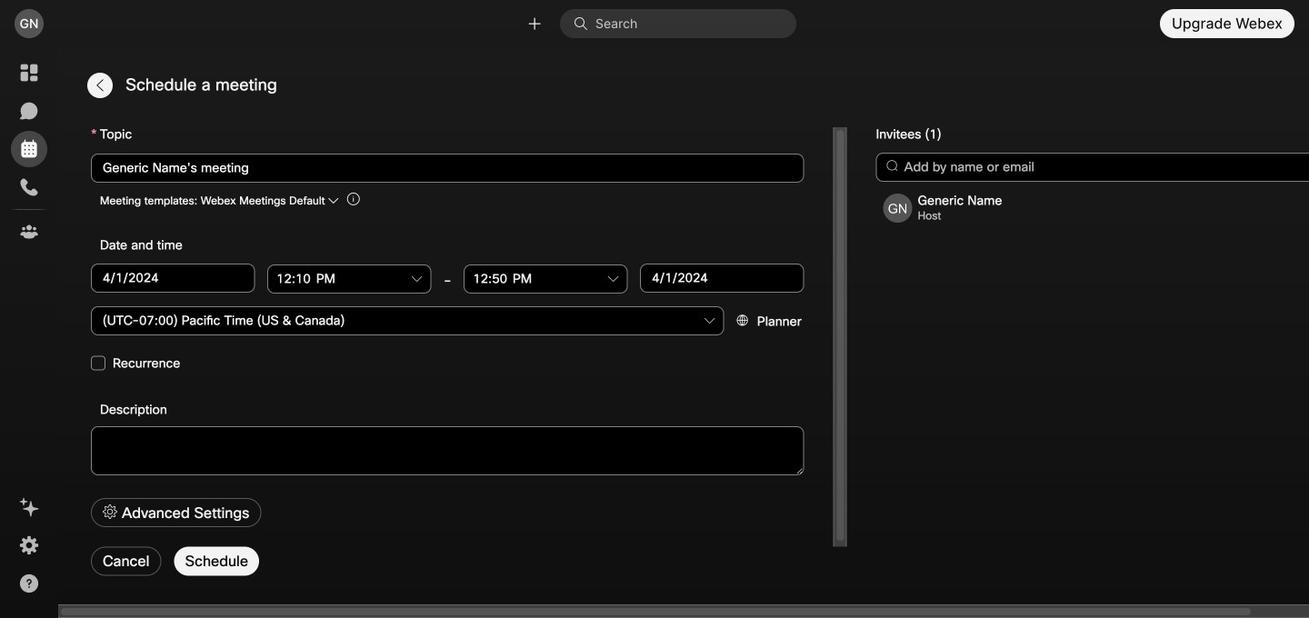 Task type: describe. For each thing, give the bounding box(es) containing it.
webex tab list
[[11, 55, 47, 250]]



Task type: locate. For each thing, give the bounding box(es) containing it.
navigation
[[0, 47, 58, 618]]



Task type: vqa. For each thing, say whether or not it's contained in the screenshot.
navigation
yes



